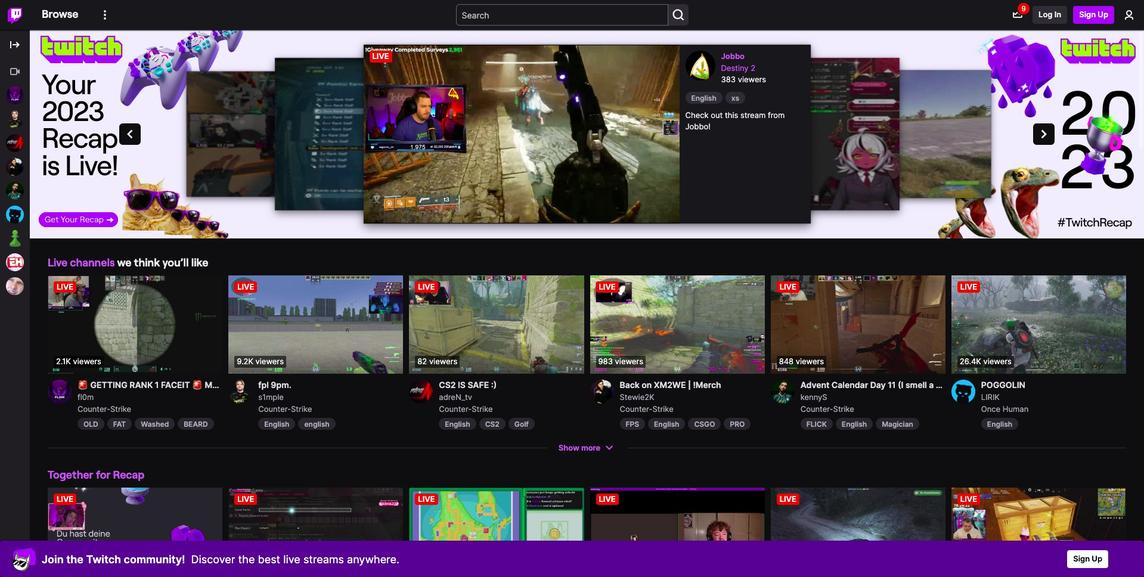 Task type: locate. For each thing, give the bounding box(es) containing it.
log in
[[1039, 10, 1062, 19]]

s1mple
[[258, 393, 284, 402]]

coolcat image
[[12, 547, 36, 571]]

english link down s1mple
[[258, 418, 295, 430]]

fl0m link
[[78, 380, 223, 404]]

english for english link above check
[[691, 93, 717, 102]]

fpl 9pm. image
[[228, 275, 403, 374]]

english for english link underneath adren_tv
[[445, 420, 470, 429]]

|
[[688, 380, 691, 390]]

counter-strike link for advent
[[801, 404, 854, 414]]

magician
[[882, 420, 913, 429]]

show more button
[[553, 439, 621, 457]]

counter- inside "fpl 9pm. s1mple counter-strike"
[[258, 404, 291, 414]]

counter-strike link up old link
[[78, 404, 131, 414]]

2 strike from the left
[[291, 404, 312, 414]]

counter- down kennys
[[801, 404, 833, 414]]

poggolin button
[[981, 380, 1126, 390]]

from
[[768, 110, 785, 120]]

jobbo destiny 2 383 viewers
[[721, 51, 766, 84]]

5 counter- from the left
[[801, 404, 833, 414]]

sign up for the top sign up button
[[1079, 10, 1108, 19]]

1 vertical spatial kennys image
[[771, 380, 795, 403]]

counter-
[[78, 404, 110, 414], [258, 404, 291, 414], [439, 404, 472, 414], [620, 404, 653, 414], [801, 404, 833, 414]]

1 vertical spatial sign up
[[1073, 554, 1103, 564]]

the right join
[[66, 553, 83, 566]]

2
[[751, 63, 756, 72]]

strike up cs2 link
[[472, 404, 493, 414]]

strike down calendar
[[833, 404, 854, 414]]

chess image
[[6, 230, 24, 247]]

show more element
[[559, 442, 601, 454]]

tonight)
[[982, 380, 1014, 390]]

destiny 2 link
[[721, 62, 805, 74]]

stream
[[741, 110, 766, 120]]

like
[[191, 256, 208, 269]]

counter- down s1mple
[[258, 404, 291, 414]]

counter-strike link
[[78, 404, 131, 414], [258, 404, 312, 414], [439, 404, 493, 414], [620, 404, 674, 414], [801, 404, 854, 414]]

english for english link under back on xm2we | !merch stewie2k counter-strike
[[654, 420, 679, 429]]

strike inside back on xm2we | !merch stewie2k counter-strike
[[653, 404, 674, 414]]

counter-strike link down stewie2k
[[620, 404, 674, 414]]

1 strike from the left
[[110, 404, 131, 414]]

0 horizontal spatial cs2
[[439, 380, 456, 390]]

2 counter- from the left
[[258, 404, 291, 414]]

golf link
[[509, 418, 535, 430]]

counter-strike link down kennys
[[801, 404, 854, 414]]

english link up check
[[685, 92, 723, 103]]

human
[[1003, 404, 1029, 414]]

english for english link right of flick link
[[842, 420, 867, 429]]

join the twitch community! discover the best live streams anywhere.
[[42, 553, 399, 566]]

sign for the bottom sign up button
[[1073, 554, 1090, 564]]

1 horizontal spatial the
[[238, 553, 255, 566]]

sign
[[1079, 10, 1096, 19], [1073, 554, 1090, 564]]

day
[[870, 380, 886, 390]]

a
[[929, 380, 934, 390]]

in
[[1055, 10, 1062, 19]]

(i
[[898, 380, 904, 390]]

2023 twitch recap -> schickt euer !recap in !discord image
[[590, 488, 765, 577]]

0 vertical spatial sign up
[[1079, 10, 1108, 19]]

fps
[[626, 420, 639, 429]]

english down adren_tv
[[445, 420, 470, 429]]

streams
[[303, 553, 344, 566]]

for
[[96, 468, 111, 481]]

s1mple image
[[228, 380, 252, 403]]

english down once human link
[[987, 420, 1013, 429]]

lirik
[[981, 393, 1000, 402]]

flick
[[807, 420, 827, 429]]

english for english link under s1mple
[[264, 420, 289, 429]]

4 strike from the left
[[653, 404, 674, 414]]

0 vertical spatial kennys image
[[6, 182, 24, 200]]

up
[[1098, 10, 1108, 19], [1092, 554, 1103, 564]]

0 horizontal spatial the
[[66, 553, 83, 566]]

fat link
[[107, 418, 132, 430]]

4 counter-strike link from the left
[[620, 404, 674, 414]]

strike up english link
[[291, 404, 312, 414]]

check out this stream from jobbo!
[[685, 110, 785, 131]]

counter- inside advent calendar day 11 (i smell a good thing tonight) kennys counter-strike
[[801, 404, 833, 414]]

magician link
[[876, 418, 919, 430]]

strike up fat link
[[110, 404, 131, 414]]

the
[[66, 553, 83, 566], [238, 553, 255, 566]]

english
[[304, 420, 330, 429]]

383
[[721, 75, 736, 84]]

1 vertical spatial sign
[[1073, 554, 1090, 564]]

symfuhny image
[[6, 277, 24, 295]]

english down s1mple
[[264, 420, 289, 429]]

poggolin lirik once human
[[981, 380, 1029, 414]]

show
[[559, 443, 579, 452]]

kennys image up lirik icon
[[6, 182, 24, 200]]

xs link
[[726, 92, 745, 103]]

english right flick
[[842, 420, 867, 429]]

11
[[888, 380, 896, 390]]

!merch
[[693, 380, 721, 390]]

advent calendar day 11 (i smell a good thing tonight) button
[[801, 380, 1014, 390]]

3 counter-strike link from the left
[[439, 404, 493, 414]]

best
[[258, 553, 280, 566]]

cs2 is safe :) image
[[409, 275, 584, 374]]

poggolin
[[981, 380, 1026, 390]]

kennys image
[[6, 182, 24, 200], [771, 380, 795, 403]]

english down back on xm2we | !merch stewie2k counter-strike
[[654, 420, 679, 429]]

english up check
[[691, 93, 717, 102]]

back on xm2we | !merch image
[[590, 275, 765, 374]]

4 counter- from the left
[[620, 404, 653, 414]]

english link right flick link
[[836, 418, 873, 430]]

strike inside "fpl 9pm. s1mple counter-strike"
[[291, 404, 312, 414]]

kennys image left kennys
[[771, 380, 795, 403]]

cs2 left the is
[[439, 380, 456, 390]]

log
[[1039, 10, 1053, 19]]

strike down xm2we
[[653, 404, 674, 414]]

cs2 left golf
[[485, 420, 500, 429]]

english link down adren_tv
[[439, 418, 476, 430]]

adren_tv image
[[6, 134, 24, 152]]

s1mple image
[[6, 110, 24, 128]]

english link down once human link
[[981, 418, 1019, 430]]

counter- down stewie2k
[[620, 404, 653, 414]]

the left best
[[238, 553, 255, 566]]

sign up button
[[1073, 6, 1114, 24], [1067, 550, 1108, 568]]

anywhere.
[[347, 553, 399, 566]]

old link
[[78, 418, 104, 430]]

2 counter-strike link from the left
[[258, 404, 312, 414]]

counter-strike link down adren_tv
[[439, 404, 493, 414]]

counter-strike link for cs2
[[439, 404, 493, 414]]

fl0m image
[[6, 86, 24, 104]]

nickeh30 image
[[6, 253, 24, 271]]

0 vertical spatial sign up button
[[1073, 6, 1114, 24]]

5 counter-strike link from the left
[[801, 404, 854, 414]]

3 counter- from the left
[[439, 404, 472, 414]]

counter-strike
[[78, 404, 131, 414]]

advent
[[801, 380, 830, 390]]

recap
[[113, 468, 144, 481]]

counter- down the fl0m
[[78, 404, 110, 414]]

0 horizontal spatial kennys image
[[6, 182, 24, 200]]

sign up
[[1079, 10, 1108, 19], [1073, 554, 1103, 564]]

strike
[[110, 404, 131, 414], [291, 404, 312, 414], [472, 404, 493, 414], [653, 404, 674, 414], [833, 404, 854, 414]]

3 strike from the left
[[472, 404, 493, 414]]

csgo
[[694, 420, 715, 429]]

5 strike from the left
[[833, 404, 854, 414]]

beard link
[[178, 418, 214, 430]]

live
[[283, 553, 300, 566]]

together for recap
[[48, 468, 144, 481]]

1 vertical spatial sign up button
[[1067, 550, 1108, 568]]

fpl
[[258, 380, 269, 390]]

once human link
[[981, 404, 1029, 414]]

cs2 inside cs2 is safe :) adren_tv counter-strike
[[439, 380, 456, 390]]

csgo link
[[688, 418, 721, 430]]

heute der ruhige nette stream [sektor-rp] | !awards image
[[771, 488, 946, 577]]

1 horizontal spatial cs2
[[485, 420, 500, 429]]

cs2 link
[[479, 418, 506, 430]]

counter- inside cs2 is safe :) adren_tv counter-strike
[[439, 404, 472, 414]]

0 vertical spatial sign
[[1079, 10, 1096, 19]]

calendar
[[832, 380, 868, 390]]

counter- down adren_tv
[[439, 404, 472, 414]]

join
[[42, 553, 64, 566]]

0 vertical spatial cs2
[[439, 380, 456, 390]]

together for recap link
[[48, 468, 144, 481]]

counter-strike link down s1mple
[[258, 404, 312, 414]]

english link
[[298, 418, 335, 430]]

adren_tv
[[439, 393, 472, 402]]

lirik image
[[952, 380, 975, 403]]

None range field
[[405, 204, 471, 213]]

recommended channels group
[[0, 60, 30, 298]]

golf
[[514, 420, 529, 429]]

1 vertical spatial cs2
[[485, 420, 500, 429]]

1 vertical spatial up
[[1092, 554, 1103, 564]]

1 the from the left
[[66, 553, 83, 566]]



Task type: describe. For each thing, give the bounding box(es) containing it.
9pm.
[[271, 380, 291, 390]]

check
[[685, 110, 709, 120]]

browse
[[42, 7, 78, 20]]

sign up for the bottom sign up button
[[1073, 554, 1103, 564]]

we
[[117, 256, 131, 269]]

jobbo avatar image
[[685, 51, 715, 80]]

xs
[[732, 93, 739, 102]]

fpl 9pm. s1mple counter-strike
[[258, 380, 312, 414]]

counter-strike link for fpl
[[258, 404, 312, 414]]

we think you'll like element
[[45, 275, 1129, 457]]

live channels link
[[48, 256, 115, 269]]

counter- inside back on xm2we | !merch stewie2k counter-strike
[[620, 404, 653, 414]]

jobbo
[[721, 51, 745, 61]]

live
[[48, 256, 68, 269]]

jobbo link
[[721, 51, 805, 62]]

counter-strike link for back
[[620, 404, 674, 414]]

2 the from the left
[[238, 553, 255, 566]]

strike inside advent calendar day 11 (i smell a good thing tonight) kennys counter-strike
[[833, 404, 854, 414]]

всем встать dasha228play стримит 💣 💣 💣 💣 💥 💥 image
[[228, 488, 403, 577]]

🔴 twitch recap (jahresrückblick) image
[[48, 488, 223, 577]]

pro link
[[724, 418, 751, 430]]

discover
[[191, 553, 235, 566]]

log in button
[[1033, 6, 1067, 24]]

browse link
[[42, 0, 78, 29]]

cs2 is safe :) adren_tv counter-strike
[[439, 380, 497, 414]]

channels
[[70, 256, 115, 269]]

fl0m image
[[48, 380, 72, 403]]

fl0m
[[78, 393, 94, 402]]

beard
[[184, 420, 208, 429]]

community!
[[124, 553, 185, 566]]

jobbo!
[[685, 122, 711, 131]]

once
[[981, 404, 1001, 414]]

kennys
[[801, 393, 827, 402]]

~pokemonday~ platinum first playthrough | !pc image
[[409, 488, 584, 577]]

show more
[[559, 443, 601, 452]]

smell
[[906, 380, 927, 390]]

viewers
[[738, 75, 766, 84]]

0 vertical spatial up
[[1098, 10, 1108, 19]]

back on xm2we | !merch button
[[620, 380, 765, 390]]

advent calendar day 11 (i smell a good thing tonight) image
[[771, 275, 946, 374]]

🚨 getting rank 1 faceit 🚨 mythic cup playoffs today🚨 join !discord image
[[48, 275, 223, 374]]

destiny
[[721, 63, 749, 72]]

washed
[[141, 420, 169, 429]]

poggolin image
[[952, 275, 1126, 374]]

stewie2k
[[620, 393, 654, 402]]

:)
[[491, 380, 497, 390]]

twitch
[[86, 553, 121, 566]]

together
[[48, 468, 93, 481]]

this
[[725, 110, 738, 120]]

cs2 for cs2
[[485, 420, 500, 429]]

thing
[[959, 380, 980, 390]]

1 counter-strike link from the left
[[78, 404, 131, 414]]

cs2 is safe :) button
[[439, 380, 584, 390]]

cs2 for cs2 is safe :) adren_tv counter-strike
[[439, 380, 456, 390]]

1 horizontal spatial kennys image
[[771, 380, 795, 403]]

good
[[936, 380, 957, 390]]

washed link
[[135, 418, 175, 430]]

think
[[134, 256, 160, 269]]

sign for the top sign up button
[[1079, 10, 1096, 19]]

Search Input search field
[[456, 4, 668, 26]]

back on xm2we | !merch stewie2k counter-strike
[[620, 380, 721, 414]]

ich. will. einen. epic. win. 🎄 !120h !ueclothing !podcast image
[[952, 488, 1126, 577]]

is
[[458, 380, 466, 390]]

fpl 9pm. button
[[258, 380, 403, 390]]

fat
[[113, 420, 126, 429]]

more
[[581, 443, 601, 452]]

out
[[711, 110, 723, 120]]

stewie2k image
[[590, 380, 614, 403]]

xm2we
[[654, 380, 686, 390]]

safe
[[468, 380, 489, 390]]

adren_tv image
[[409, 380, 433, 403]]

english for english link underneath once human link
[[987, 420, 1013, 429]]

strike inside cs2 is safe :) adren_tv counter-strike
[[472, 404, 493, 414]]

fps link
[[620, 418, 645, 430]]

pro
[[730, 420, 745, 429]]

on
[[642, 380, 652, 390]]

advent calendar day 11 (i smell a good thing tonight) kennys counter-strike
[[801, 380, 1014, 414]]

flick link
[[801, 418, 833, 430]]

you'll
[[162, 256, 189, 269]]

english link down back on xm2we | !merch stewie2k counter-strike
[[648, 418, 685, 430]]

stewie2k image
[[6, 158, 24, 176]]

kennys image inside recommended channels group
[[6, 182, 24, 200]]

old
[[83, 420, 98, 429]]

1 counter- from the left
[[78, 404, 110, 414]]

live channels we think you'll like
[[48, 256, 208, 269]]

lirik image
[[6, 206, 24, 224]]



Task type: vqa. For each thing, say whether or not it's contained in the screenshot.
cube
no



